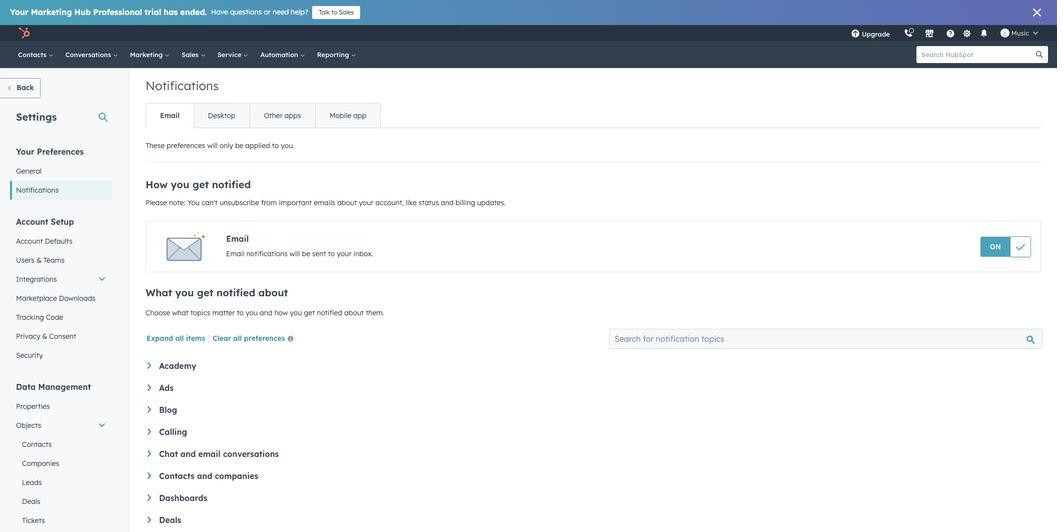 Task type: describe. For each thing, give the bounding box(es) containing it.
talk to sales button
[[312, 6, 361, 19]]

calling icon button
[[900, 27, 917, 40]]

contacts and companies
[[159, 471, 258, 481]]

2 vertical spatial get
[[304, 308, 315, 317]]

deals inside data management element
[[22, 497, 40, 506]]

from
[[261, 198, 277, 207]]

status
[[419, 198, 439, 207]]

academy
[[159, 361, 196, 371]]

settings link
[[961, 28, 974, 38]]

navigation containing email
[[146, 103, 381, 128]]

need
[[273, 8, 289, 17]]

privacy & consent link
[[10, 327, 112, 346]]

has
[[164, 7, 178, 17]]

tickets
[[22, 516, 45, 525]]

inbox.
[[354, 249, 373, 258]]

how
[[146, 178, 168, 191]]

Search HubSpot search field
[[917, 46, 1040, 63]]

clear all preferences button
[[213, 333, 298, 345]]

integrations button
[[10, 270, 112, 289]]

search button
[[1032, 46, 1049, 63]]

& for privacy
[[42, 332, 47, 341]]

caret image for blog
[[148, 406, 151, 413]]

these
[[146, 141, 165, 150]]

1 vertical spatial your
[[337, 249, 352, 258]]

properties
[[16, 402, 50, 411]]

caret image for chat and email conversations
[[148, 450, 151, 457]]

desktop button
[[194, 104, 250, 128]]

emails
[[314, 198, 335, 207]]

teams
[[43, 256, 65, 265]]

greg robinson image
[[1001, 29, 1010, 38]]

caret image for contacts and companies
[[148, 473, 151, 479]]

talk to sales
[[319, 9, 354, 16]]

updates.
[[477, 198, 506, 207]]

contacts inside data management element
[[22, 440, 52, 449]]

to inside button
[[332, 9, 337, 16]]

sales inside "talk to sales" button
[[339, 9, 354, 16]]

expand all items button
[[147, 334, 205, 343]]

data management element
[[10, 381, 112, 532]]

sales inside sales link
[[182, 51, 201, 59]]

hubspot link
[[12, 27, 38, 39]]

account setup
[[16, 217, 74, 227]]

you up clear all preferences
[[246, 308, 258, 317]]

email button
[[146, 104, 194, 128]]

billing
[[456, 198, 475, 207]]

1 vertical spatial deals
[[159, 515, 181, 525]]

sent
[[312, 249, 326, 258]]

all for clear
[[233, 334, 242, 343]]

these preferences will only be applied to you.
[[146, 141, 295, 150]]

marketing inside marketing link
[[130, 51, 165, 59]]

app
[[354, 111, 367, 120]]

general
[[16, 167, 42, 176]]

you up note:
[[171, 178, 189, 191]]

account defaults
[[16, 237, 73, 246]]

get for how you get notified
[[197, 286, 214, 299]]

account setup element
[[10, 216, 112, 365]]

Search for notification topics search field
[[610, 329, 1043, 349]]

upgrade image
[[851, 30, 860, 39]]

ads button
[[148, 383, 1040, 393]]

caret image for deals
[[148, 517, 151, 523]]

apps
[[285, 111, 301, 120]]

and left billing
[[441, 198, 454, 207]]

chat and email conversations button
[[148, 449, 1040, 459]]

desktop
[[208, 111, 236, 120]]

your preferences
[[16, 147, 84, 157]]

notifications
[[247, 249, 288, 258]]

clear
[[213, 334, 231, 343]]

users
[[16, 256, 35, 265]]

privacy
[[16, 332, 40, 341]]

can't
[[202, 198, 218, 207]]

important
[[279, 198, 312, 207]]

2 vertical spatial email
[[226, 249, 245, 258]]

items
[[186, 334, 205, 343]]

blog button
[[148, 405, 1040, 415]]

other
[[264, 111, 283, 120]]

account defaults link
[[10, 232, 112, 251]]

consent
[[49, 332, 76, 341]]

back link
[[0, 78, 40, 98]]

2 vertical spatial contacts
[[159, 471, 195, 481]]

you right how
[[290, 308, 302, 317]]

0 vertical spatial about
[[337, 198, 357, 207]]

unsubscribe
[[220, 198, 259, 207]]

expand all items
[[147, 334, 205, 343]]

settings image
[[963, 29, 972, 38]]

users & teams
[[16, 256, 65, 265]]

help image
[[946, 30, 955, 39]]

expand
[[147, 334, 173, 343]]

deals link
[[10, 492, 112, 511]]

contacts link for companies link
[[10, 435, 112, 454]]

how
[[274, 308, 288, 317]]

0 vertical spatial your
[[359, 198, 374, 207]]

get for notifications
[[193, 178, 209, 191]]

email inside button
[[160, 111, 180, 120]]

what you get notified about
[[146, 286, 288, 299]]

email notifications will be sent to your inbox.
[[226, 249, 373, 258]]

hubspot image
[[18, 27, 30, 39]]

caret image for dashboards
[[148, 495, 151, 501]]

chat
[[159, 449, 178, 459]]

tickets link
[[10, 511, 112, 530]]

users & teams link
[[10, 251, 112, 270]]

caret image for calling
[[148, 428, 151, 435]]

2 vertical spatial notified
[[317, 308, 342, 317]]

to right the sent
[[328, 249, 335, 258]]

& for users
[[36, 256, 42, 265]]

leads
[[22, 478, 42, 487]]

blog
[[159, 405, 177, 415]]

your for your marketing hub professional trial has ended. have questions or need help?
[[10, 7, 28, 17]]

what
[[146, 286, 172, 299]]

notifications button
[[976, 25, 993, 41]]

preferences
[[37, 147, 84, 157]]



Task type: vqa. For each thing, say whether or not it's contained in the screenshot.
BUILD
no



Task type: locate. For each thing, give the bounding box(es) containing it.
notified left them.
[[317, 308, 342, 317]]

reporting link
[[311, 41, 362, 68]]

0 vertical spatial sales
[[339, 9, 354, 16]]

be left the sent
[[302, 249, 310, 258]]

1 horizontal spatial &
[[42, 332, 47, 341]]

0 vertical spatial will
[[207, 141, 218, 150]]

professional
[[93, 7, 142, 17]]

your inside "your preferences" element
[[16, 147, 34, 157]]

0 horizontal spatial sales
[[182, 51, 201, 59]]

all for expand
[[175, 334, 184, 343]]

to left you.
[[272, 141, 279, 150]]

1 horizontal spatial will
[[290, 249, 300, 258]]

notified for how you get notified
[[217, 286, 256, 299]]

email up notifications
[[226, 234, 249, 244]]

1 caret image from the top
[[148, 362, 151, 369]]

your marketing hub professional trial has ended. have questions or need help?
[[10, 7, 308, 17]]

0 horizontal spatial your
[[337, 249, 352, 258]]

to right talk
[[332, 9, 337, 16]]

objects button
[[10, 416, 112, 435]]

ended.
[[180, 7, 207, 17]]

settings
[[16, 111, 57, 123]]

account up account defaults
[[16, 217, 48, 227]]

how you get notified
[[146, 178, 251, 191]]

account for account defaults
[[16, 237, 43, 246]]

1 vertical spatial contacts
[[22, 440, 52, 449]]

dashboards button
[[148, 493, 1040, 503]]

0 horizontal spatial marketing
[[31, 7, 72, 17]]

get right how
[[304, 308, 315, 317]]

about left them.
[[344, 308, 364, 317]]

preferences inside clear all preferences button
[[244, 334, 285, 343]]

2 caret image from the top
[[148, 428, 151, 435]]

marketing down trial
[[130, 51, 165, 59]]

trial
[[145, 7, 161, 17]]

automation
[[261, 51, 300, 59]]

get up you
[[193, 178, 209, 191]]

marketplaces button
[[919, 25, 940, 41]]

0 vertical spatial account
[[16, 217, 48, 227]]

notified up matter
[[217, 286, 256, 299]]

1 vertical spatial marketing
[[130, 51, 165, 59]]

data
[[16, 382, 36, 392]]

marketing left hub
[[31, 7, 72, 17]]

and left how
[[260, 308, 273, 317]]

your left the account, in the left of the page
[[359, 198, 374, 207]]

will for only
[[207, 141, 218, 150]]

questions
[[230, 8, 262, 17]]

navigation
[[146, 103, 381, 128]]

back
[[17, 83, 34, 92]]

contacts down hubspot link
[[18, 51, 48, 59]]

setup
[[51, 217, 74, 227]]

music
[[1012, 29, 1030, 37]]

4 caret image from the top
[[148, 473, 151, 479]]

your
[[10, 7, 28, 17], [16, 147, 34, 157]]

1 horizontal spatial deals
[[159, 515, 181, 525]]

0 vertical spatial contacts
[[18, 51, 48, 59]]

&
[[36, 256, 42, 265], [42, 332, 47, 341]]

5 caret image from the top
[[148, 495, 151, 501]]

0 horizontal spatial deals
[[22, 497, 40, 506]]

0 horizontal spatial be
[[235, 141, 243, 150]]

caret image inside academy dropdown button
[[148, 362, 151, 369]]

contacts up dashboards
[[159, 471, 195, 481]]

all right 'clear' at the left of the page
[[233, 334, 242, 343]]

1 vertical spatial notifications
[[16, 186, 59, 195]]

3 caret image from the top
[[148, 450, 151, 457]]

caret image inside ads dropdown button
[[148, 384, 151, 391]]

hub
[[74, 7, 91, 17]]

will left the sent
[[290, 249, 300, 258]]

contacts link for conversations link
[[12, 41, 59, 68]]

you
[[171, 178, 189, 191], [175, 286, 194, 299], [246, 308, 258, 317], [290, 308, 302, 317]]

0 horizontal spatial &
[[36, 256, 42, 265]]

2 all from the left
[[233, 334, 242, 343]]

1 account from the top
[[16, 217, 48, 227]]

other apps
[[264, 111, 301, 120]]

deals
[[22, 497, 40, 506], [159, 515, 181, 525]]

0 vertical spatial be
[[235, 141, 243, 150]]

0 vertical spatial get
[[193, 178, 209, 191]]

ads
[[159, 383, 174, 393]]

to
[[332, 9, 337, 16], [272, 141, 279, 150], [328, 249, 335, 258], [237, 308, 244, 317]]

general link
[[10, 162, 112, 181]]

conversations link
[[59, 41, 124, 68]]

caret image inside the 'dashboards' dropdown button
[[148, 495, 151, 501]]

1 vertical spatial be
[[302, 249, 310, 258]]

notified for notifications
[[212, 178, 251, 191]]

contacts
[[18, 51, 48, 59], [22, 440, 52, 449], [159, 471, 195, 481]]

menu
[[844, 25, 1046, 41]]

caret image inside the "blog" dropdown button
[[148, 406, 151, 413]]

conversations
[[223, 449, 279, 459]]

get
[[193, 178, 209, 191], [197, 286, 214, 299], [304, 308, 315, 317]]

email up these
[[160, 111, 180, 120]]

about right "emails"
[[337, 198, 357, 207]]

caret image inside calling dropdown button
[[148, 428, 151, 435]]

2 vertical spatial caret image
[[148, 517, 151, 523]]

1 horizontal spatial be
[[302, 249, 310, 258]]

calling icon image
[[904, 29, 913, 38]]

notifications down general
[[16, 186, 59, 195]]

1 caret image from the top
[[148, 384, 151, 391]]

help?
[[291, 8, 308, 17]]

deals down leads
[[22, 497, 40, 506]]

1 vertical spatial &
[[42, 332, 47, 341]]

your up general
[[16, 147, 34, 157]]

and down the email
[[197, 471, 212, 481]]

1 horizontal spatial sales
[[339, 9, 354, 16]]

email left notifications
[[226, 249, 245, 258]]

menu containing music
[[844, 25, 1046, 41]]

other apps button
[[250, 104, 315, 128]]

3 caret image from the top
[[148, 517, 151, 523]]

0 vertical spatial notifications
[[146, 78, 219, 93]]

security link
[[10, 346, 112, 365]]

your up hubspot image
[[10, 7, 28, 17]]

0 vertical spatial your
[[10, 7, 28, 17]]

mobile app
[[330, 111, 367, 120]]

note:
[[169, 198, 185, 207]]

sales link
[[176, 41, 212, 68]]

you up what
[[175, 286, 194, 299]]

caret image
[[148, 362, 151, 369], [148, 428, 151, 435], [148, 450, 151, 457], [148, 473, 151, 479], [148, 495, 151, 501]]

0 vertical spatial caret image
[[148, 384, 151, 391]]

applied
[[245, 141, 270, 150]]

tracking
[[16, 313, 44, 322]]

& right users
[[36, 256, 42, 265]]

1 vertical spatial notified
[[217, 286, 256, 299]]

2 account from the top
[[16, 237, 43, 246]]

1 horizontal spatial marketing
[[130, 51, 165, 59]]

caret image inside chat and email conversations dropdown button
[[148, 450, 151, 457]]

to right matter
[[237, 308, 244, 317]]

close image
[[1034, 9, 1042, 17]]

2 vertical spatial about
[[344, 308, 364, 317]]

1 all from the left
[[175, 334, 184, 343]]

will left only
[[207, 141, 218, 150]]

choose what topics matter to you and how you get notified about them.
[[146, 308, 385, 317]]

caret image for academy
[[148, 362, 151, 369]]

contacts up "companies"
[[22, 440, 52, 449]]

please
[[146, 198, 167, 207]]

deals button
[[148, 515, 1040, 525]]

tracking code
[[16, 313, 63, 322]]

deals down dashboards
[[159, 515, 181, 525]]

downloads
[[59, 294, 96, 303]]

be right only
[[235, 141, 243, 150]]

marketing link
[[124, 41, 176, 68]]

about
[[337, 198, 357, 207], [259, 286, 288, 299], [344, 308, 364, 317]]

service
[[218, 51, 243, 59]]

objects
[[16, 421, 41, 430]]

tracking code link
[[10, 308, 112, 327]]

0 horizontal spatial preferences
[[167, 141, 205, 150]]

calling
[[159, 427, 187, 437]]

your
[[359, 198, 374, 207], [337, 249, 352, 258]]

0 horizontal spatial all
[[175, 334, 184, 343]]

0 vertical spatial &
[[36, 256, 42, 265]]

preferences down choose what topics matter to you and how you get notified about them.
[[244, 334, 285, 343]]

1 vertical spatial preferences
[[244, 334, 285, 343]]

all left items at the bottom left of page
[[175, 334, 184, 343]]

search image
[[1037, 51, 1044, 58]]

0 vertical spatial deals
[[22, 497, 40, 506]]

contacts link up "companies"
[[10, 435, 112, 454]]

account
[[16, 217, 48, 227], [16, 237, 43, 246]]

account for account setup
[[16, 217, 48, 227]]

1 vertical spatial email
[[226, 234, 249, 244]]

notifications image
[[980, 30, 989, 39]]

0 vertical spatial notified
[[212, 178, 251, 191]]

1 vertical spatial get
[[197, 286, 214, 299]]

0 horizontal spatial notifications
[[16, 186, 59, 195]]

marketplace downloads link
[[10, 289, 112, 308]]

1 vertical spatial account
[[16, 237, 43, 246]]

notified up 'unsubscribe'
[[212, 178, 251, 191]]

caret image inside deals dropdown button
[[148, 517, 151, 523]]

contacts and companies button
[[148, 471, 1040, 481]]

1 horizontal spatial your
[[359, 198, 374, 207]]

caret image for ads
[[148, 384, 151, 391]]

notifications up the email button
[[146, 78, 219, 93]]

what
[[172, 308, 189, 317]]

1 vertical spatial contacts link
[[10, 435, 112, 454]]

integrations
[[16, 275, 57, 284]]

all inside clear all preferences button
[[233, 334, 242, 343]]

notifications inside "your preferences" element
[[16, 186, 59, 195]]

0 vertical spatial preferences
[[167, 141, 205, 150]]

1 vertical spatial sales
[[182, 51, 201, 59]]

account up users
[[16, 237, 43, 246]]

0 vertical spatial email
[[160, 111, 180, 120]]

account,
[[376, 198, 404, 207]]

preferences right these
[[167, 141, 205, 150]]

reporting
[[317, 51, 351, 59]]

about up how
[[259, 286, 288, 299]]

get up topics
[[197, 286, 214, 299]]

sales left service
[[182, 51, 201, 59]]

0 vertical spatial marketing
[[31, 7, 72, 17]]

2 caret image from the top
[[148, 406, 151, 413]]

sales right talk
[[339, 9, 354, 16]]

menu item
[[897, 25, 899, 41]]

0 horizontal spatial will
[[207, 141, 218, 150]]

code
[[46, 313, 63, 322]]

music button
[[995, 25, 1045, 41]]

marketplaces image
[[925, 30, 934, 39]]

companies
[[22, 459, 59, 468]]

1 horizontal spatial preferences
[[244, 334, 285, 343]]

1 vertical spatial your
[[16, 147, 34, 157]]

1 vertical spatial caret image
[[148, 406, 151, 413]]

caret image
[[148, 384, 151, 391], [148, 406, 151, 413], [148, 517, 151, 523]]

will for be
[[290, 249, 300, 258]]

1 vertical spatial will
[[290, 249, 300, 258]]

your left inbox. at the top
[[337, 249, 352, 258]]

sales
[[339, 9, 354, 16], [182, 51, 201, 59]]

your for your preferences
[[16, 147, 34, 157]]

your preferences element
[[10, 146, 112, 200]]

1 horizontal spatial all
[[233, 334, 242, 343]]

caret image inside contacts and companies dropdown button
[[148, 473, 151, 479]]

please note: you can't unsubscribe from important emails about your account, like status and billing updates.
[[146, 198, 506, 207]]

clear all preferences
[[213, 334, 285, 343]]

and right chat
[[180, 449, 196, 459]]

calling button
[[148, 427, 1040, 437]]

and
[[441, 198, 454, 207], [260, 308, 273, 317], [180, 449, 196, 459], [197, 471, 212, 481]]

& right privacy
[[42, 332, 47, 341]]

contacts link down hubspot link
[[12, 41, 59, 68]]

0 vertical spatial contacts link
[[12, 41, 59, 68]]

mobile app button
[[315, 104, 381, 128]]

data management
[[16, 382, 91, 392]]

leads link
[[10, 473, 112, 492]]

1 vertical spatial about
[[259, 286, 288, 299]]

properties link
[[10, 397, 112, 416]]

notifications link
[[10, 181, 112, 200]]

matter
[[213, 308, 235, 317]]

1 horizontal spatial notifications
[[146, 78, 219, 93]]

privacy & consent
[[16, 332, 76, 341]]



